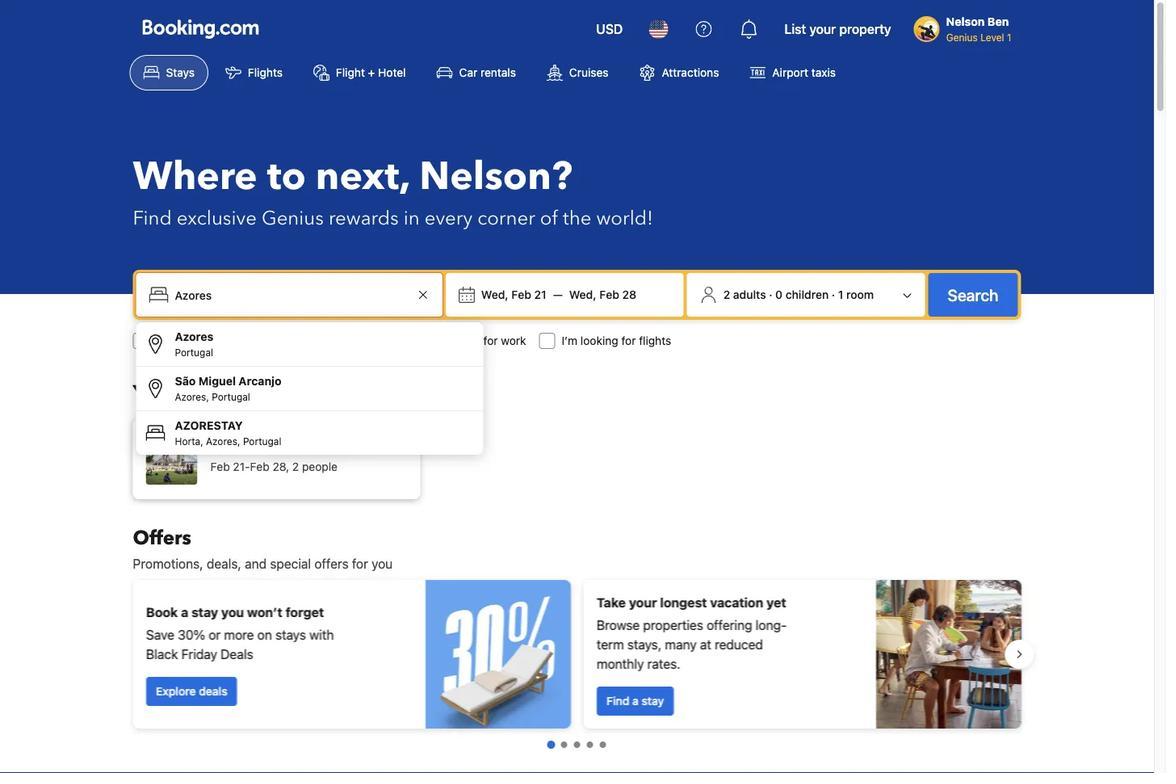 Task type: vqa. For each thing, say whether or not it's contained in the screenshot.
the top Azores,
yes



Task type: describe. For each thing, give the bounding box(es) containing it.
search button
[[929, 273, 1018, 317]]

azores, inside azorestay horta, azores, portugal
[[206, 435, 240, 447]]

cruises
[[570, 66, 609, 79]]

nelson ben genius level 1
[[947, 15, 1012, 43]]

search for black friday deals on stays image
[[425, 580, 571, 729]]

next,
[[316, 150, 410, 203]]

corner
[[478, 205, 536, 231]]

28
[[623, 288, 637, 301]]

i'm looking for flights
[[562, 334, 672, 347]]

adults
[[734, 288, 766, 301]]

flights
[[639, 334, 672, 347]]

and
[[245, 556, 267, 572]]

longest
[[660, 595, 707, 610]]

won't
[[247, 605, 282, 620]]

horta,
[[175, 435, 203, 447]]

every
[[425, 205, 473, 231]]

airport taxis link
[[736, 55, 850, 90]]

deals
[[199, 685, 227, 698]]

1 · from the left
[[769, 288, 773, 301]]

list your property link
[[775, 10, 901, 48]]

stays
[[166, 66, 195, 79]]

entire
[[249, 334, 278, 347]]

flight + hotel
[[336, 66, 406, 79]]

car
[[459, 66, 478, 79]]

azorestay horta, azores, portugal
[[175, 419, 282, 447]]

yet
[[766, 595, 786, 610]]

save
[[146, 627, 174, 643]]

0
[[776, 288, 783, 301]]

0 vertical spatial or
[[314, 334, 324, 347]]

take your longest vacation yet browse properties offering long- term stays, many at reduced monthly rates.
[[597, 595, 787, 672]]

rates.
[[647, 656, 680, 672]]

in
[[404, 205, 420, 231]]

level
[[981, 32, 1005, 43]]

offering
[[707, 618, 752, 633]]

i'm traveling for work
[[417, 334, 526, 347]]

28,
[[273, 460, 289, 473]]

rentals
[[481, 66, 516, 79]]

azores portugal
[[175, 330, 214, 358]]

usd button
[[587, 10, 633, 48]]

feb down london
[[210, 460, 230, 473]]

deals
[[220, 647, 253, 662]]

property
[[840, 21, 892, 37]]

2 wed, from the left
[[569, 288, 597, 301]]

i'm for i'm looking for an entire home or apartment
[[156, 334, 171, 347]]

nelson?
[[420, 150, 573, 203]]

many
[[665, 637, 697, 652]]

flights link
[[212, 55, 296, 90]]

attractions
[[662, 66, 719, 79]]

to
[[267, 150, 306, 203]]

with
[[309, 627, 334, 643]]

promotions,
[[133, 556, 203, 572]]

airport
[[773, 66, 809, 79]]

portugal inside azores portugal
[[175, 347, 213, 358]]

monthly
[[597, 656, 644, 672]]

where to next, nelson? find exclusive genius rewards in every corner of the world!
[[133, 150, 654, 231]]

1 inside button
[[839, 288, 844, 301]]

booking.com image
[[143, 19, 259, 39]]

forget
[[285, 605, 324, 620]]

1 wed, from the left
[[481, 288, 509, 301]]

attractions link
[[626, 55, 733, 90]]

your recent searches
[[133, 379, 334, 406]]

car rentals
[[459, 66, 516, 79]]

london feb 21-feb 28, 2 people
[[210, 444, 338, 473]]

at
[[700, 637, 711, 652]]

children
[[786, 288, 829, 301]]

genius inside nelson ben genius level 1
[[947, 32, 978, 43]]

friday
[[181, 647, 217, 662]]

looking for i'm
[[174, 334, 212, 347]]

genius inside "where to next, nelson? find exclusive genius rewards in every corner of the world!"
[[262, 205, 324, 231]]

vacation
[[710, 595, 763, 610]]

offers promotions, deals, and special offers for you
[[133, 525, 393, 572]]

car rentals link
[[423, 55, 530, 90]]

—
[[553, 288, 563, 301]]

explore deals
[[156, 685, 227, 698]]

i'm
[[562, 334, 578, 347]]

stay for book
[[191, 605, 218, 620]]

2 inside button
[[724, 288, 731, 301]]

2 adults · 0 children · 1 room button
[[694, 280, 919, 310]]

azores, inside são miguel arcanjo azores, portugal
[[175, 391, 209, 402]]

apartment
[[327, 334, 381, 347]]

find a stay
[[606, 694, 664, 708]]

people
[[302, 460, 338, 473]]

offers
[[315, 556, 349, 572]]

you inside offers promotions, deals, and special offers for you
[[372, 556, 393, 572]]



Task type: locate. For each thing, give the bounding box(es) containing it.
list your property
[[785, 21, 892, 37]]

a inside book a stay you won't forget save 30% or more on stays with black friday deals
[[181, 605, 188, 620]]

portugal up 28,
[[243, 435, 282, 447]]

flights
[[248, 66, 283, 79]]

stay
[[191, 605, 218, 620], [642, 694, 664, 708]]

searches
[[250, 379, 334, 406]]

0 horizontal spatial stay
[[191, 605, 218, 620]]

find down monthly
[[606, 694, 629, 708]]

1 horizontal spatial you
[[372, 556, 393, 572]]

azores, down são
[[175, 391, 209, 402]]

1 vertical spatial or
[[208, 627, 220, 643]]

feb left 28,
[[250, 460, 270, 473]]

1 inside nelson ben genius level 1
[[1007, 32, 1012, 43]]

1 vertical spatial stay
[[642, 694, 664, 708]]

i'm looking for an entire home or apartment
[[156, 334, 381, 347]]

feb left 21
[[512, 288, 532, 301]]

your for list
[[810, 21, 837, 37]]

1 vertical spatial find
[[606, 694, 629, 708]]

a for book
[[181, 605, 188, 620]]

you right the offers
[[372, 556, 393, 572]]

0 horizontal spatial genius
[[262, 205, 324, 231]]

1 horizontal spatial your
[[810, 21, 837, 37]]

properties
[[643, 618, 703, 633]]

21-
[[233, 460, 250, 473]]

book
[[146, 605, 178, 620]]

azorestay
[[175, 419, 243, 432]]

0 horizontal spatial i'm
[[156, 334, 171, 347]]

stay down rates.
[[642, 694, 664, 708]]

2 vertical spatial portugal
[[243, 435, 282, 447]]

2 inside london feb 21-feb 28, 2 people
[[292, 460, 299, 473]]

1 left room
[[839, 288, 844, 301]]

1 vertical spatial genius
[[262, 205, 324, 231]]

your
[[133, 379, 176, 406]]

your for take
[[629, 595, 657, 610]]

+
[[368, 66, 375, 79]]

more
[[224, 627, 254, 643]]

special
[[270, 556, 311, 572]]

genius
[[947, 32, 978, 43], [262, 205, 324, 231]]

2 i'm from the left
[[417, 334, 433, 347]]

you inside book a stay you won't forget save 30% or more on stays with black friday deals
[[221, 605, 244, 620]]

for inside offers promotions, deals, and special offers for you
[[352, 556, 368, 572]]

0 horizontal spatial a
[[181, 605, 188, 620]]

black
[[146, 647, 178, 662]]

Where are you going? field
[[168, 280, 414, 309]]

0 vertical spatial genius
[[947, 32, 978, 43]]

deals,
[[207, 556, 241, 572]]

são
[[175, 374, 196, 388]]

stays link
[[130, 55, 208, 90]]

1 vertical spatial 2
[[292, 460, 299, 473]]

exclusive
[[177, 205, 257, 231]]

2 left adults
[[724, 288, 731, 301]]

0 vertical spatial stay
[[191, 605, 218, 620]]

long-
[[756, 618, 787, 633]]

your right take
[[629, 595, 657, 610]]

0 horizontal spatial you
[[221, 605, 244, 620]]

2 adults · 0 children · 1 room
[[724, 288, 874, 301]]

são miguel arcanjo azores, portugal
[[175, 374, 282, 402]]

genius down nelson
[[947, 32, 978, 43]]

1 horizontal spatial or
[[314, 334, 324, 347]]

cruises link
[[533, 55, 623, 90]]

1 vertical spatial portugal
[[212, 391, 250, 402]]

london
[[210, 444, 252, 457]]

for right the offers
[[352, 556, 368, 572]]

a for find
[[632, 694, 639, 708]]

1 horizontal spatial find
[[606, 694, 629, 708]]

stay inside 'find a stay' link
[[642, 694, 664, 708]]

1 horizontal spatial 1
[[1007, 32, 1012, 43]]

1 horizontal spatial genius
[[947, 32, 978, 43]]

looking for i'm
[[581, 334, 619, 347]]

wed,
[[481, 288, 509, 301], [569, 288, 597, 301]]

on
[[257, 627, 272, 643]]

1 horizontal spatial looking
[[581, 334, 619, 347]]

nelson
[[947, 15, 985, 28]]

1 i'm from the left
[[156, 334, 171, 347]]

a
[[181, 605, 188, 620], [632, 694, 639, 708]]

i'm left traveling
[[417, 334, 433, 347]]

0 horizontal spatial looking
[[174, 334, 212, 347]]

explore
[[156, 685, 196, 698]]

work
[[501, 334, 526, 347]]

search
[[948, 285, 999, 304]]

or right home
[[314, 334, 324, 347]]

or
[[314, 334, 324, 347], [208, 627, 220, 643]]

stay up 30%
[[191, 605, 218, 620]]

ben
[[988, 15, 1009, 28]]

0 vertical spatial 2
[[724, 288, 731, 301]]

· right children
[[832, 288, 836, 301]]

airport taxis
[[773, 66, 836, 79]]

stay inside book a stay you won't forget save 30% or more on stays with black friday deals
[[191, 605, 218, 620]]

room
[[847, 288, 874, 301]]

0 vertical spatial a
[[181, 605, 188, 620]]

i'm left azores portugal
[[156, 334, 171, 347]]

region containing take your longest vacation yet
[[120, 574, 1035, 735]]

0 vertical spatial 1
[[1007, 32, 1012, 43]]

21
[[535, 288, 547, 301]]

book a stay you won't forget save 30% or more on stays with black friday deals
[[146, 605, 334, 662]]

progress bar
[[547, 741, 606, 749]]

flight + hotel link
[[300, 55, 420, 90]]

1 horizontal spatial 2
[[724, 288, 731, 301]]

1 vertical spatial you
[[221, 605, 244, 620]]

0 horizontal spatial 2
[[292, 460, 299, 473]]

a down monthly
[[632, 694, 639, 708]]

your inside take your longest vacation yet browse properties offering long- term stays, many at reduced monthly rates.
[[629, 595, 657, 610]]

30%
[[177, 627, 205, 643]]

1 vertical spatial azores,
[[206, 435, 240, 447]]

0 vertical spatial azores,
[[175, 391, 209, 402]]

stay for find
[[642, 694, 664, 708]]

take your longest vacation yet image
[[876, 580, 1022, 729]]

·
[[769, 288, 773, 301], [832, 288, 836, 301]]

for for an
[[215, 334, 230, 347]]

0 horizontal spatial or
[[208, 627, 220, 643]]

0 horizontal spatial 1
[[839, 288, 844, 301]]

an
[[233, 334, 245, 347]]

azores, down azorestay
[[206, 435, 240, 447]]

your
[[810, 21, 837, 37], [629, 595, 657, 610]]

reduced
[[715, 637, 763, 652]]

looking
[[174, 334, 212, 347], [581, 334, 619, 347]]

term
[[597, 637, 624, 652]]

1 vertical spatial a
[[632, 694, 639, 708]]

1
[[1007, 32, 1012, 43], [839, 288, 844, 301]]

0 vertical spatial portugal
[[175, 347, 213, 358]]

for left an
[[215, 334, 230, 347]]

0 horizontal spatial wed,
[[481, 288, 509, 301]]

for
[[215, 334, 230, 347], [484, 334, 498, 347], [622, 334, 636, 347], [352, 556, 368, 572]]

portugal down miguel
[[212, 391, 250, 402]]

1 horizontal spatial i'm
[[417, 334, 433, 347]]

region
[[120, 574, 1035, 735]]

looking right the i'm
[[581, 334, 619, 347]]

find down where
[[133, 205, 172, 231]]

feb left 28
[[600, 288, 620, 301]]

1 right level
[[1007, 32, 1012, 43]]

· left 0
[[769, 288, 773, 301]]

wed, feb 28 button
[[563, 280, 643, 309]]

a right book on the bottom of page
[[181, 605, 188, 620]]

azores
[[175, 330, 214, 343]]

usd
[[596, 21, 623, 37]]

looking up são
[[174, 334, 212, 347]]

recent
[[181, 379, 245, 406]]

wed, feb 21 — wed, feb 28
[[481, 288, 637, 301]]

world!
[[597, 205, 654, 231]]

your right list
[[810, 21, 837, 37]]

portugal inside são miguel arcanjo azores, portugal
[[212, 391, 250, 402]]

find a stay link
[[597, 687, 674, 716]]

wed, feb 21 button
[[475, 280, 553, 309]]

for left flights
[[622, 334, 636, 347]]

portugal inside azorestay horta, azores, portugal
[[243, 435, 282, 447]]

your account menu nelson ben genius level 1 element
[[914, 7, 1018, 44]]

offers
[[133, 525, 191, 551]]

2 right 28,
[[292, 460, 299, 473]]

traveling
[[436, 334, 481, 347]]

1 looking from the left
[[174, 334, 212, 347]]

1 horizontal spatial wed,
[[569, 288, 597, 301]]

the
[[563, 205, 592, 231]]

find inside "where to next, nelson? find exclusive genius rewards in every corner of the world!"
[[133, 205, 172, 231]]

2 looking from the left
[[581, 334, 619, 347]]

explore deals link
[[146, 677, 237, 706]]

1 vertical spatial your
[[629, 595, 657, 610]]

taxis
[[812, 66, 836, 79]]

0 horizontal spatial ·
[[769, 288, 773, 301]]

i'm for i'm traveling for work
[[417, 334, 433, 347]]

rewards
[[329, 205, 399, 231]]

portugal down azores
[[175, 347, 213, 358]]

or right 30%
[[208, 627, 220, 643]]

0 vertical spatial find
[[133, 205, 172, 231]]

0 vertical spatial your
[[810, 21, 837, 37]]

1 horizontal spatial stay
[[642, 694, 664, 708]]

wed, left 21
[[481, 288, 509, 301]]

genius down to on the top of page
[[262, 205, 324, 231]]

stays
[[275, 627, 306, 643]]

browse
[[597, 618, 640, 633]]

or inside book a stay you won't forget save 30% or more on stays with black friday deals
[[208, 627, 220, 643]]

group
[[136, 322, 484, 455]]

take
[[597, 595, 626, 610]]

2 · from the left
[[832, 288, 836, 301]]

0 horizontal spatial find
[[133, 205, 172, 231]]

1 horizontal spatial ·
[[832, 288, 836, 301]]

arcanjo
[[239, 374, 282, 388]]

for for work
[[484, 334, 498, 347]]

for left work
[[484, 334, 498, 347]]

0 vertical spatial you
[[372, 556, 393, 572]]

wed, right "—"
[[569, 288, 597, 301]]

you up more
[[221, 605, 244, 620]]

for for flights
[[622, 334, 636, 347]]

where
[[133, 150, 257, 203]]

hotel
[[378, 66, 406, 79]]

miguel
[[199, 374, 236, 388]]

0 horizontal spatial your
[[629, 595, 657, 610]]

1 vertical spatial 1
[[839, 288, 844, 301]]

your inside list your property link
[[810, 21, 837, 37]]

1 horizontal spatial a
[[632, 694, 639, 708]]

group containing azores
[[136, 322, 484, 455]]



